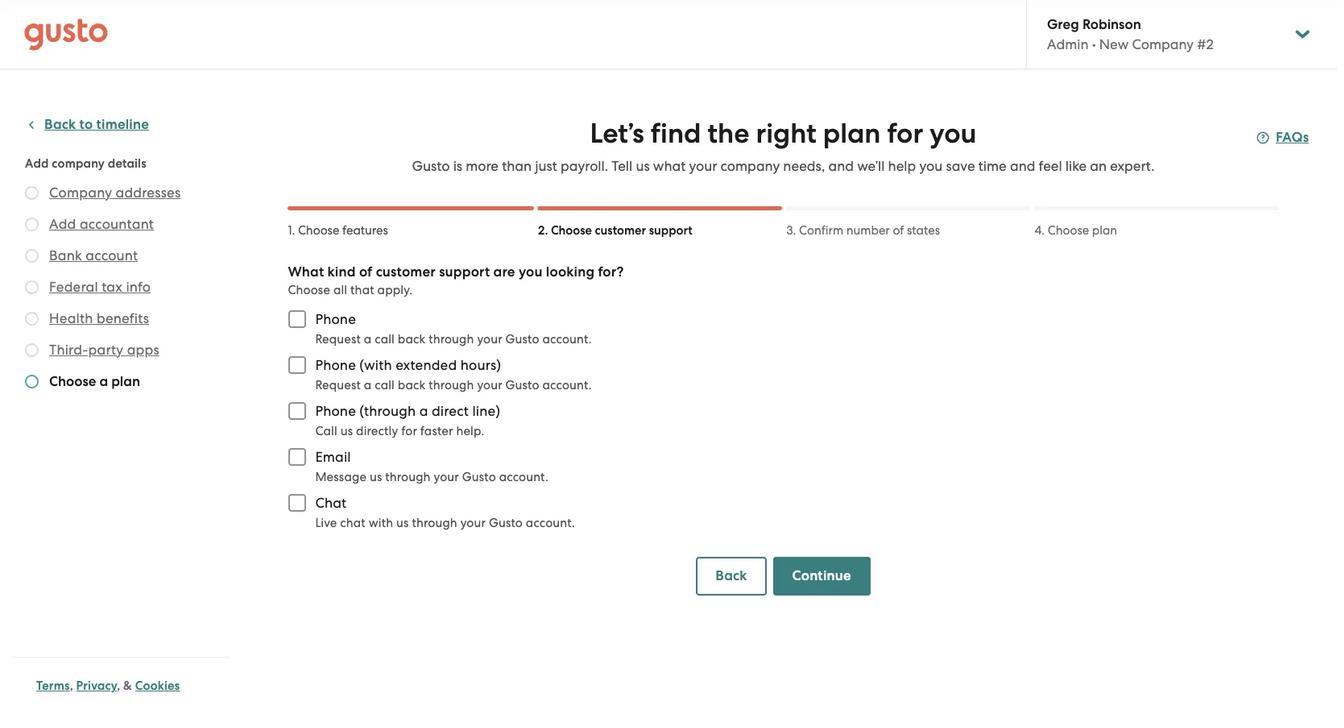 Task type: locate. For each thing, give the bounding box(es) containing it.
company down back to timeline button
[[52, 156, 105, 171]]

to
[[79, 116, 93, 133]]

0 vertical spatial phone
[[315, 311, 356, 327]]

privacy link
[[76, 679, 117, 693]]

and
[[829, 158, 854, 174], [1011, 158, 1036, 174]]

0 vertical spatial support
[[649, 223, 693, 238]]

feel
[[1039, 158, 1063, 174]]

plan up we'll
[[823, 117, 881, 150]]

check image left the add accountant button on the left
[[25, 218, 39, 231]]

2 vertical spatial you
[[519, 264, 543, 280]]

company
[[52, 156, 105, 171], [721, 158, 780, 174]]

1 horizontal spatial of
[[893, 223, 905, 238]]

1 request a call back through your gusto account. from the top
[[315, 332, 592, 347]]

is
[[453, 158, 463, 174]]

0 vertical spatial request a call back through your gusto account.
[[315, 332, 592, 347]]

company inside let's find the right plan for you gusto is more than just payroll. tell us what your company needs, and we'll help you save time and feel like an expert.
[[721, 158, 780, 174]]

2 , from the left
[[117, 679, 120, 693]]

check image for company
[[25, 186, 39, 200]]

choose inside choose a plan "list"
[[49, 373, 96, 390]]

plan down apps
[[111, 373, 140, 390]]

1 horizontal spatial and
[[1011, 158, 1036, 174]]

company down the
[[721, 158, 780, 174]]

you inside what kind of customer support are you looking for? choose all that apply.
[[519, 264, 543, 280]]

choose a plan list
[[25, 183, 223, 395]]

features
[[343, 223, 388, 238]]

1 horizontal spatial plan
[[823, 117, 881, 150]]

your down message us through your gusto account.
[[461, 516, 486, 530]]

us right the "message"
[[370, 470, 382, 484]]

of left "states" on the right top of page
[[893, 223, 905, 238]]

back
[[398, 332, 426, 347], [398, 378, 426, 393]]

back for phone
[[398, 332, 426, 347]]

0 horizontal spatial for
[[402, 424, 417, 438]]

request a call back through your gusto account. up the extended
[[315, 332, 592, 347]]

customer up for?
[[595, 223, 646, 238]]

4 check image from the top
[[25, 343, 39, 357]]

1 request from the top
[[315, 332, 361, 347]]

phone up call
[[315, 403, 356, 419]]

check image for bank
[[25, 249, 39, 263]]

plan
[[823, 117, 881, 150], [1093, 223, 1118, 238], [111, 373, 140, 390]]

0 vertical spatial check image
[[25, 186, 39, 200]]

back down phone (with extended hours)
[[398, 378, 426, 393]]

more
[[466, 158, 499, 174]]

Chat checkbox
[[280, 485, 315, 521]]

1 vertical spatial support
[[439, 264, 490, 280]]

0 horizontal spatial back
[[44, 116, 76, 133]]

are
[[494, 264, 516, 280]]

your right what
[[689, 158, 718, 174]]

plan inside let's find the right plan for you gusto is more than just payroll. tell us what your company needs, and we'll help you save time and feel like an expert.
[[823, 117, 881, 150]]

phone down all
[[315, 311, 356, 327]]

choose down like
[[1048, 223, 1090, 238]]

support
[[649, 223, 693, 238], [439, 264, 490, 280]]

home image
[[24, 18, 108, 50]]

of for number
[[893, 223, 905, 238]]

privacy
[[76, 679, 117, 693]]

gusto for phone (with extended hours)
[[506, 378, 540, 393]]

call
[[375, 332, 395, 347], [375, 378, 395, 393]]

0 vertical spatial company
[[1133, 36, 1195, 52]]

your up hours)
[[477, 332, 503, 347]]

us
[[636, 158, 650, 174], [341, 424, 353, 438], [370, 470, 382, 484], [397, 516, 409, 530]]

choose down what at top
[[288, 283, 330, 297]]

company
[[1133, 36, 1195, 52], [49, 185, 112, 201]]

customer inside what kind of customer support are you looking for? choose all that apply.
[[376, 264, 436, 280]]

0 horizontal spatial and
[[829, 158, 854, 174]]

check image down add company details at the top left
[[25, 186, 39, 200]]

2 check image from the top
[[25, 249, 39, 263]]

0 horizontal spatial plan
[[111, 373, 140, 390]]

check image left health
[[25, 312, 39, 326]]

1 horizontal spatial company
[[721, 158, 780, 174]]

check image
[[25, 186, 39, 200], [25, 312, 39, 326]]

1 vertical spatial phone
[[315, 357, 356, 373]]

phone for phone (with extended hours)
[[315, 357, 356, 373]]

0 vertical spatial of
[[893, 223, 905, 238]]

apply.
[[378, 283, 413, 297]]

0 vertical spatial back
[[44, 116, 76, 133]]

your inside let's find the right plan for you gusto is more than just payroll. tell us what your company needs, and we'll help you save time and feel like an expert.
[[689, 158, 718, 174]]

request a call back through your gusto account. up direct
[[315, 378, 592, 393]]

0 horizontal spatial support
[[439, 264, 490, 280]]

for down phone (through a direct line)
[[402, 424, 417, 438]]

add down back to timeline button
[[25, 156, 49, 171]]

choose a plan
[[49, 373, 140, 390]]

line)
[[473, 403, 501, 419]]

1 vertical spatial back
[[398, 378, 426, 393]]

and left we'll
[[829, 158, 854, 174]]

a down third-party apps
[[99, 373, 108, 390]]

&
[[123, 679, 132, 693]]

gusto for phone
[[506, 332, 540, 347]]

add
[[25, 156, 49, 171], [49, 216, 76, 232]]

1 horizontal spatial for
[[888, 117, 924, 150]]

1 call from the top
[[375, 332, 395, 347]]

continue
[[793, 567, 852, 584]]

0 horizontal spatial customer
[[376, 264, 436, 280]]

benefits
[[97, 310, 149, 326]]

0 horizontal spatial ,
[[70, 679, 73, 693]]

0 vertical spatial you
[[930, 117, 977, 150]]

3 phone from the top
[[315, 403, 356, 419]]

for up help
[[888, 117, 924, 150]]

, left &
[[117, 679, 120, 693]]

2 phone from the top
[[315, 357, 356, 373]]

1 vertical spatial request a call back through your gusto account.
[[315, 378, 592, 393]]

check image for add
[[25, 218, 39, 231]]

of for kind
[[359, 264, 373, 280]]

expert.
[[1111, 158, 1155, 174]]

health
[[49, 310, 93, 326]]

2 check image from the top
[[25, 312, 39, 326]]

terms , privacy , & cookies
[[36, 679, 180, 693]]

time
[[979, 158, 1007, 174]]

choose down third-
[[49, 373, 96, 390]]

1 vertical spatial plan
[[1093, 223, 1118, 238]]

faqs button
[[1257, 128, 1310, 147]]

back
[[44, 116, 76, 133], [716, 567, 748, 584]]

timeline
[[96, 116, 149, 133]]

check image
[[25, 218, 39, 231], [25, 249, 39, 263], [25, 280, 39, 294], [25, 343, 39, 357], [25, 375, 39, 388]]

like
[[1066, 158, 1087, 174]]

call up (with
[[375, 332, 395, 347]]

customer up apply.
[[376, 264, 436, 280]]

Email checkbox
[[280, 439, 315, 475]]

request for phone (with extended hours)
[[315, 378, 361, 393]]

for
[[888, 117, 924, 150], [402, 424, 417, 438]]

request up (with
[[315, 332, 361, 347]]

3 check image from the top
[[25, 280, 39, 294]]

1 horizontal spatial ,
[[117, 679, 120, 693]]

2 request a call back through your gusto account. from the top
[[315, 378, 592, 393]]

2 request from the top
[[315, 378, 361, 393]]

through down message us through your gusto account.
[[412, 516, 458, 530]]

1 vertical spatial of
[[359, 264, 373, 280]]

health benefits button
[[49, 309, 149, 328]]

support down what
[[649, 223, 693, 238]]

request down (with
[[315, 378, 361, 393]]

check image left federal
[[25, 280, 39, 294]]

add inside button
[[49, 216, 76, 232]]

the
[[708, 117, 750, 150]]

1 vertical spatial customer
[[376, 264, 436, 280]]

help.
[[457, 424, 485, 438]]

us right "tell"
[[636, 158, 650, 174]]

through up the extended
[[429, 332, 474, 347]]

0 vertical spatial for
[[888, 117, 924, 150]]

choose up what at top
[[298, 223, 340, 238]]

Phone checkbox
[[280, 301, 315, 337]]

of up that
[[359, 264, 373, 280]]

1 vertical spatial call
[[375, 378, 395, 393]]

phone (through a direct line)
[[315, 403, 501, 419]]

you
[[930, 117, 977, 150], [920, 158, 943, 174], [519, 264, 543, 280]]

add accountant button
[[49, 214, 154, 234]]

add for add accountant
[[49, 216, 76, 232]]

of inside what kind of customer support are you looking for? choose all that apply.
[[359, 264, 373, 280]]

plan down an
[[1093, 223, 1118, 238]]

1 phone from the top
[[315, 311, 356, 327]]

0 vertical spatial add
[[25, 156, 49, 171]]

0 vertical spatial plan
[[823, 117, 881, 150]]

through down call us directly for faster help.
[[385, 470, 431, 484]]

1 back from the top
[[398, 332, 426, 347]]

1 horizontal spatial company
[[1133, 36, 1195, 52]]

1 vertical spatial request
[[315, 378, 361, 393]]

company left #2
[[1133, 36, 1195, 52]]

a down (with
[[364, 378, 372, 393]]

check image for third-
[[25, 343, 39, 357]]

a inside choose a plan "list"
[[99, 373, 108, 390]]

choose for choose customer support
[[551, 223, 592, 238]]

1 vertical spatial check image
[[25, 312, 39, 326]]

us right call
[[341, 424, 353, 438]]

needs,
[[784, 158, 826, 174]]

details
[[108, 156, 146, 171]]

cookies
[[135, 679, 180, 693]]

, left "privacy" link
[[70, 679, 73, 693]]

your down hours)
[[477, 378, 503, 393]]

account.
[[543, 332, 592, 347], [543, 378, 592, 393], [499, 470, 549, 484], [526, 516, 576, 530]]

1 vertical spatial add
[[49, 216, 76, 232]]

2 vertical spatial phone
[[315, 403, 356, 419]]

add up bank
[[49, 216, 76, 232]]

2 horizontal spatial plan
[[1093, 223, 1118, 238]]

2 and from the left
[[1011, 158, 1036, 174]]

choose features
[[298, 223, 388, 238]]

chat
[[315, 495, 347, 511]]

2 call from the top
[[375, 378, 395, 393]]

third-
[[49, 342, 88, 358]]

1 vertical spatial back
[[716, 567, 748, 584]]

through up direct
[[429, 378, 474, 393]]

0 vertical spatial call
[[375, 332, 395, 347]]

company addresses
[[49, 185, 181, 201]]

through
[[429, 332, 474, 347], [429, 378, 474, 393], [385, 470, 431, 484], [412, 516, 458, 530]]

2 vertical spatial plan
[[111, 373, 140, 390]]

0 vertical spatial request
[[315, 332, 361, 347]]

choose
[[298, 223, 340, 238], [551, 223, 592, 238], [1048, 223, 1090, 238], [288, 283, 330, 297], [49, 373, 96, 390]]

choose inside what kind of customer support are you looking for? choose all that apply.
[[288, 283, 330, 297]]

support left are
[[439, 264, 490, 280]]

for inside let's find the right plan for you gusto is more than just payroll. tell us what your company needs, and we'll help you save time and feel like an expert.
[[888, 117, 924, 150]]

message
[[315, 470, 367, 484]]

us right with
[[397, 516, 409, 530]]

5 check image from the top
[[25, 375, 39, 388]]

back up phone (with extended hours)
[[398, 332, 426, 347]]

1 check image from the top
[[25, 218, 39, 231]]

check image left choose a plan
[[25, 375, 39, 388]]

phone left (with
[[315, 357, 356, 373]]

you right are
[[519, 264, 543, 280]]

0 horizontal spatial of
[[359, 264, 373, 280]]

your up the live chat with us through your gusto account.
[[434, 470, 459, 484]]

1 check image from the top
[[25, 186, 39, 200]]

email
[[315, 449, 351, 465]]

add accountant
[[49, 216, 154, 232]]

1 horizontal spatial customer
[[595, 223, 646, 238]]

support inside what kind of customer support are you looking for? choose all that apply.
[[439, 264, 490, 280]]

1 vertical spatial company
[[49, 185, 112, 201]]

us inside let's find the right plan for you gusto is more than just payroll. tell us what your company needs, and we'll help you save time and feel like an expert.
[[636, 158, 650, 174]]

company inside button
[[49, 185, 112, 201]]

you right help
[[920, 158, 943, 174]]

1 horizontal spatial add
[[49, 216, 76, 232]]

choose up looking on the top left of the page
[[551, 223, 592, 238]]

you up save
[[930, 117, 977, 150]]

message us through your gusto account.
[[315, 470, 549, 484]]

1 horizontal spatial back
[[716, 567, 748, 584]]

of
[[893, 223, 905, 238], [359, 264, 373, 280]]

your
[[689, 158, 718, 174], [477, 332, 503, 347], [477, 378, 503, 393], [434, 470, 459, 484], [461, 516, 486, 530]]

call for phone (with extended hours)
[[375, 378, 395, 393]]

faster
[[421, 424, 453, 438]]

request for phone
[[315, 332, 361, 347]]

0 vertical spatial customer
[[595, 223, 646, 238]]

and left feel
[[1011, 158, 1036, 174]]

direct
[[432, 403, 469, 419]]

all
[[334, 283, 348, 297]]

company down add company details at the top left
[[49, 185, 112, 201]]

faqs
[[1277, 129, 1310, 146]]

you for are
[[519, 264, 543, 280]]

request a call back through your gusto account.
[[315, 332, 592, 347], [315, 378, 592, 393]]

bank account button
[[49, 246, 138, 265]]

chat
[[340, 516, 366, 530]]

gusto
[[412, 158, 450, 174], [506, 332, 540, 347], [506, 378, 540, 393], [462, 470, 496, 484], [489, 516, 523, 530]]

phone
[[315, 311, 356, 327], [315, 357, 356, 373], [315, 403, 356, 419]]

save
[[946, 158, 976, 174]]

account. for chat
[[526, 516, 576, 530]]

check image left third-
[[25, 343, 39, 357]]

account. for phone
[[543, 332, 592, 347]]

call down (with
[[375, 378, 395, 393]]

help
[[889, 158, 917, 174]]

what kind of customer support are you looking for? choose all that apply.
[[288, 264, 624, 297]]

check image left bank
[[25, 249, 39, 263]]

2 back from the top
[[398, 378, 426, 393]]

0 horizontal spatial add
[[25, 156, 49, 171]]

phone (with extended hours)
[[315, 357, 501, 373]]

info
[[126, 279, 151, 295]]

0 vertical spatial back
[[398, 332, 426, 347]]

0 horizontal spatial company
[[49, 185, 112, 201]]

federal
[[49, 279, 98, 295]]



Task type: vqa. For each thing, say whether or not it's contained in the screenshot.
the &
yes



Task type: describe. For each thing, give the bounding box(es) containing it.
number
[[847, 223, 890, 238]]

for?
[[598, 264, 624, 280]]

apps
[[127, 342, 159, 358]]

1 vertical spatial for
[[402, 424, 417, 438]]

third-party apps button
[[49, 340, 159, 359]]

tax
[[102, 279, 123, 295]]

continue button
[[773, 557, 871, 596]]

1 and from the left
[[829, 158, 854, 174]]

accountant
[[80, 216, 154, 232]]

states
[[908, 223, 941, 238]]

bank account
[[49, 247, 138, 264]]

greg
[[1048, 16, 1080, 33]]

company addresses button
[[49, 183, 181, 202]]

account. for phone (with extended hours)
[[543, 378, 592, 393]]

hours)
[[461, 357, 501, 373]]

than
[[502, 158, 532, 174]]

call us directly for faster help.
[[315, 424, 485, 438]]

terms link
[[36, 679, 70, 693]]

robinson
[[1083, 16, 1142, 33]]

choose plan
[[1048, 223, 1118, 238]]

kind
[[328, 264, 356, 280]]

directly
[[356, 424, 398, 438]]

that
[[351, 283, 375, 297]]

with
[[369, 516, 393, 530]]

we'll
[[858, 158, 885, 174]]

live
[[315, 516, 337, 530]]

a up (with
[[364, 332, 372, 347]]

an
[[1091, 158, 1107, 174]]

cookies button
[[135, 676, 180, 696]]

Phone (with extended hours) checkbox
[[280, 347, 315, 383]]

terms
[[36, 679, 70, 693]]

choose for choose plan
[[1048, 223, 1090, 238]]

addresses
[[116, 185, 181, 201]]

gusto for chat
[[489, 516, 523, 530]]

federal tax info button
[[49, 277, 151, 297]]

through for phone
[[429, 332, 474, 347]]

back for phone (with extended hours)
[[398, 378, 426, 393]]

gusto inside let's find the right plan for you gusto is more than just payroll. tell us what your company needs, and we'll help you save time and feel like an expert.
[[412, 158, 450, 174]]

call
[[315, 424, 338, 438]]

call for phone
[[375, 332, 395, 347]]

let's find the right plan for you gusto is more than just payroll. tell us what your company needs, and we'll help you save time and feel like an expert.
[[412, 117, 1155, 174]]

phone for phone
[[315, 311, 356, 327]]

admin
[[1048, 36, 1089, 52]]

(through
[[360, 403, 416, 419]]

company inside greg robinson admin • new company #2
[[1133, 36, 1195, 52]]

party
[[88, 342, 124, 358]]

1 vertical spatial you
[[920, 158, 943, 174]]

looking
[[546, 264, 595, 280]]

back to timeline
[[44, 116, 149, 133]]

just
[[535, 158, 558, 174]]

account
[[86, 247, 138, 264]]

what
[[654, 158, 686, 174]]

1 horizontal spatial support
[[649, 223, 693, 238]]

through for chat
[[412, 516, 458, 530]]

check image for federal
[[25, 280, 39, 294]]

add for add company details
[[25, 156, 49, 171]]

phone for phone (through a direct line)
[[315, 403, 356, 419]]

third-party apps
[[49, 342, 159, 358]]

back button
[[697, 557, 767, 596]]

federal tax info
[[49, 279, 151, 295]]

extended
[[396, 357, 457, 373]]

request a call back through your gusto account. for phone
[[315, 332, 592, 347]]

tell
[[612, 158, 633, 174]]

back to timeline button
[[25, 115, 149, 135]]

greg robinson admin • new company #2
[[1048, 16, 1214, 52]]

find
[[651, 117, 702, 150]]

payroll.
[[561, 158, 609, 174]]

check image for health
[[25, 312, 39, 326]]

choose customer support
[[551, 223, 693, 238]]

plan inside "list"
[[111, 373, 140, 390]]

a up faster
[[420, 403, 428, 419]]

let's
[[590, 117, 645, 150]]

right
[[756, 117, 817, 150]]

1 , from the left
[[70, 679, 73, 693]]

choose for choose a plan
[[49, 373, 96, 390]]

new
[[1100, 36, 1129, 52]]

request a call back through your gusto account. for phone (with extended hours)
[[315, 378, 592, 393]]

bank
[[49, 247, 82, 264]]

through for phone (with extended hours)
[[429, 378, 474, 393]]

#2
[[1198, 36, 1214, 52]]

live chat with us through your gusto account.
[[315, 516, 576, 530]]

your for chat
[[461, 516, 486, 530]]

your for phone
[[477, 332, 503, 347]]

0 horizontal spatial company
[[52, 156, 105, 171]]

Phone (through a direct line) checkbox
[[280, 393, 315, 429]]

back for back to timeline
[[44, 116, 76, 133]]

you for for
[[930, 117, 977, 150]]

what
[[288, 264, 324, 280]]

health benefits
[[49, 310, 149, 326]]

back for back
[[716, 567, 748, 584]]

your for phone (with extended hours)
[[477, 378, 503, 393]]

confirm number of states
[[800, 223, 941, 238]]

choose for choose features
[[298, 223, 340, 238]]

•
[[1093, 36, 1097, 52]]



